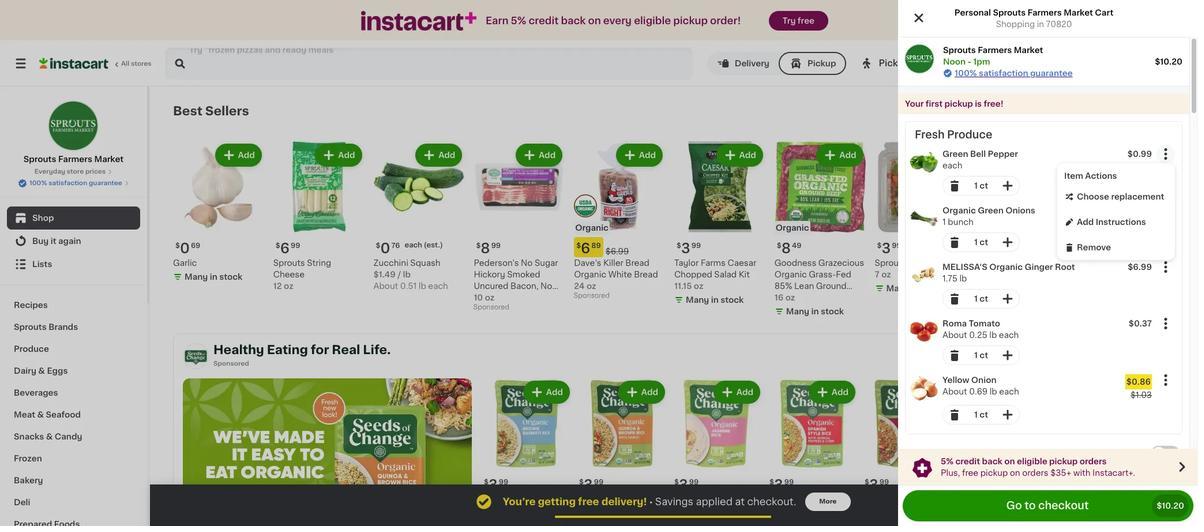 Task type: locate. For each thing, give the bounding box(es) containing it.
2, for seeds of change organic brow
[[521, 497, 528, 505]]

pickup up sprouts spinach 9 oz
[[674, 16, 708, 25]]

50 inside $ 3 50
[[491, 11, 501, 18]]

sprouts inside sprouts spinach 9 oz
[[675, 28, 706, 36]]

4841
[[923, 59, 944, 68]]

bread up white
[[626, 259, 650, 267]]

3 buy any 2, save $2 from the left
[[676, 497, 753, 505]]

1 vertical spatial at
[[735, 497, 745, 507]]

all stores link
[[39, 47, 152, 80]]

add button for sprouts string cheese
[[316, 145, 361, 166]]

buy left you're
[[485, 497, 502, 505]]

about inside 'organic yellow onion $1.99 / lb about 0.72 lb each'
[[975, 51, 1000, 59]]

3 product group from the top
[[906, 257, 1182, 313]]

pickup inside popup button
[[879, 59, 910, 68]]

dairy & eggs
[[14, 367, 68, 375]]

add for sprouts string cheese
[[338, 151, 355, 159]]

3 2, from the left
[[711, 497, 719, 505]]

1 vertical spatial farmers
[[978, 46, 1012, 54]]

$1.99 down broccoli
[[273, 40, 296, 48]]

0 vertical spatial $0.76 each (estimated) element
[[775, 6, 866, 26]]

add button for seeds of change organic brown an
[[905, 382, 950, 403]]

everyday
[[34, 168, 65, 175]]

yellow onion image
[[911, 374, 938, 402]]

market inside personal sprouts farmers market cart shopping in 70820
[[1064, 9, 1093, 17]]

$ 8 99
[[476, 242, 501, 255]]

0 horizontal spatial yellow
[[474, 40, 500, 48]]

$1.49 up service type group
[[775, 40, 797, 48]]

1 vertical spatial produce
[[14, 345, 49, 353]]

of up brown
[[890, 509, 900, 517]]

$1.43 each (estimated) element
[[975, 6, 1066, 26]]

on down the gift
[[1010, 469, 1021, 477]]

76 for $ 0 76 each (est.)
[[392, 242, 400, 249]]

of down the 'applied'
[[700, 509, 710, 517]]

1 vertical spatial 9
[[982, 242, 992, 255]]

5 seeds from the left
[[863, 509, 888, 517]]

seeds of change organic jasmine rice
[[672, 509, 761, 526]]

1 2 from the left
[[681, 11, 690, 24]]

5 button
[[1129, 50, 1176, 77]]

2 seeds from the left
[[577, 509, 602, 517]]

remove
[[1077, 244, 1112, 252]]

market
[[1064, 9, 1093, 17], [1014, 46, 1044, 54], [94, 155, 124, 163]]

1 of from the left
[[509, 509, 520, 517]]

1 horizontal spatial zucchini squash $1.49 / lb about 0.51 lb each
[[775, 28, 849, 59]]

eligible right the gift
[[1017, 457, 1048, 465]]

9 inside sprouts spinach 9 oz
[[675, 40, 680, 48]]

0 vertical spatial 100%
[[955, 69, 977, 77]]

pickup for pickup
[[808, 59, 836, 68]]

0 vertical spatial 5
[[1158, 59, 1164, 68]]

1 horizontal spatial 5%
[[941, 457, 954, 465]]

4 right muffins
[[1150, 259, 1156, 267]]

credit up the dutch
[[529, 16, 559, 25]]

ct for yellow
[[980, 411, 989, 419]]

pepper up increment quantity of green bell pepper icon
[[988, 150, 1018, 158]]

4 1 ct from the top
[[975, 351, 989, 359]]

sponsored badge image for 10 oz
[[474, 304, 509, 311]]

buy any 2, save $2 up seeds of change organic brown an
[[866, 497, 943, 505]]

farmers inside personal sprouts farmers market cart shopping in 70820
[[1028, 9, 1062, 17]]

save up seeds of change organic brow
[[530, 497, 550, 505]]

(est.) for 1
[[1023, 11, 1042, 18]]

buy left the 'applied'
[[676, 497, 692, 505]]

0 horizontal spatial 49
[[691, 11, 701, 18]]

5% up baby
[[511, 16, 526, 25]]

buy for seeds of change organic quinoa 
[[580, 497, 597, 505]]

3 change from the left
[[712, 509, 744, 517]]

any for seeds of change organic quinoa 
[[599, 497, 614, 505]]

0 horizontal spatial 0
[[180, 242, 190, 255]]

(est.) left $ 8 99
[[424, 242, 443, 248]]

2 vertical spatial market
[[94, 155, 124, 163]]

remove roma tomato image
[[948, 349, 962, 362]]

1 2, from the left
[[521, 497, 528, 505]]

1 down express icon
[[374, 40, 377, 48]]

6
[[280, 242, 290, 255], [581, 242, 591, 255]]

1 $2 from the left
[[552, 497, 562, 505]]

$ inside $ 2 49
[[677, 11, 681, 18]]

sprouts for sprouts farmers market noon - 1pm
[[943, 46, 976, 54]]

None search field
[[165, 47, 692, 80]]

1 vertical spatial 76
[[392, 242, 400, 249]]

guarantee inside 100% satisfaction guarantee button
[[89, 180, 122, 186]]

save up seeds of change organic jasmine rice
[[721, 497, 740, 505]]

farmers inside sprouts farmers market noon - 1pm
[[978, 46, 1012, 54]]

3 50 from the left
[[588, 11, 598, 18]]

0 horizontal spatial 24
[[474, 51, 485, 59]]

change inside seeds of change organic spanish styl
[[807, 509, 839, 517]]

$ inside $ 0 76
[[777, 11, 782, 18]]

remove melissa's organic ginger root image
[[948, 292, 962, 306]]

2, up seeds of change organic spanish styl
[[807, 497, 814, 505]]

1 horizontal spatial 49
[[792, 242, 802, 249]]

orders up with
[[1080, 457, 1107, 465]]

add button for sprouts pico de gallo
[[918, 145, 963, 166]]

/
[[297, 40, 301, 48], [799, 40, 802, 48], [999, 40, 1003, 48], [398, 270, 401, 278]]

4 buy any 2, save $2 from the left
[[771, 497, 848, 505]]

roma tomato image
[[911, 318, 938, 346]]

/ inside broccoli crown $1.99 / lb about 0.79 lb each
[[297, 40, 301, 48]]

many down 11.15
[[686, 296, 709, 304]]

sprouts inside sprouts string cheese 12 oz
[[273, 259, 305, 267]]

seeds inside seeds of change organic spanish styl
[[767, 509, 793, 517]]

0 horizontal spatial market
[[94, 155, 124, 163]]

1 vertical spatial $1.49
[[374, 270, 396, 278]]

organic inside seeds of change organic jasmine rice
[[672, 521, 705, 526]]

1 8 from the left
[[481, 242, 490, 255]]

of inside seeds of change organic brown an
[[890, 509, 900, 517]]

green down fresh produce
[[943, 150, 969, 158]]

5 change from the left
[[902, 509, 934, 517]]

list box containing item actions
[[1058, 163, 1175, 260]]

1 vertical spatial zucchini squash $1.49 / lb about 0.51 lb each
[[374, 259, 448, 290]]

0.51 inside item carousel region
[[400, 282, 417, 290]]

ct for organic
[[980, 238, 989, 246]]

any up seeds of change organic spanish styl
[[789, 497, 805, 505]]

4
[[875, 51, 881, 59], [1150, 259, 1156, 267]]

remove organic green onions image
[[948, 235, 962, 249]]

0.79
[[300, 51, 317, 59]]

& left apple
[[1011, 270, 1017, 278]]

$ inside $ 0 76 each (est.)
[[376, 242, 381, 249]]

buy
[[32, 237, 49, 245], [485, 497, 502, 505], [580, 497, 597, 505], [676, 497, 692, 505], [771, 497, 787, 505], [866, 497, 883, 505]]

2
[[681, 11, 690, 24], [1083, 11, 1091, 24]]

buy for seeds of change organic spanish styl
[[771, 497, 787, 505]]

sprouts up cheese
[[273, 259, 305, 267]]

$2
[[552, 497, 562, 505], [647, 497, 657, 505], [742, 497, 753, 505], [837, 497, 848, 505], [933, 497, 943, 505]]

oz inside sprouts string cheese 12 oz
[[284, 282, 294, 290]]

2 horizontal spatial market
[[1064, 9, 1093, 17]]

back right this
[[982, 457, 1003, 465]]

bag
[[498, 51, 514, 59]]

5 1 ct from the top
[[975, 411, 989, 419]]

delivery
[[735, 59, 770, 68]]

1 seeds from the left
[[482, 509, 507, 517]]

lb inside melissa's organic ginger root 1.75 lb
[[960, 275, 967, 283]]

(est.) for 0
[[825, 11, 844, 18]]

squash
[[812, 28, 842, 36], [410, 259, 441, 267]]

4 2, from the left
[[807, 497, 814, 505]]

2 vertical spatial free
[[578, 497, 599, 507]]

2 $2 from the left
[[647, 497, 657, 505]]

1 product group from the top
[[906, 144, 1182, 260]]

add button for garlic
[[216, 145, 261, 166]]

1 horizontal spatial 0
[[381, 242, 390, 255]]

add for taylor farms caesar chopped salad kit
[[740, 151, 756, 159]]

view
[[1034, 107, 1054, 115]]

change inside seeds of change organic brow
[[522, 509, 553, 517]]

ground
[[816, 282, 847, 290]]

add for seeds of change organic brown an
[[927, 388, 944, 396]]

$6.99
[[606, 247, 629, 255], [1128, 263, 1152, 271]]

1 vertical spatial $6.99
[[1128, 263, 1152, 271]]

100% satisfaction guarantee down "everyday store prices" link
[[29, 180, 122, 186]]

1 ct
[[975, 182, 989, 190], [975, 238, 989, 246], [975, 295, 989, 303], [975, 351, 989, 359], [975, 411, 989, 419]]

no
[[521, 259, 533, 267], [541, 282, 552, 290]]

broccoli
[[273, 28, 307, 36]]

1 horizontal spatial 9
[[982, 242, 992, 255]]

(est.) inside $1.43 each (estimated) element
[[1023, 11, 1042, 18]]

melissa's
[[474, 28, 511, 36]]

0 horizontal spatial 76
[[392, 242, 400, 249]]

49 up the 'goodness'
[[792, 242, 802, 249]]

24 inside melissa's baby dutch yellow potatoes 24 oz bag
[[474, 51, 485, 59]]

healthy eating for real life. spo nsored
[[214, 344, 391, 367]]

1 ct down green bell pepper each on the right top
[[975, 182, 989, 190]]

4 inside blueberry muffins 4 pack
[[1150, 259, 1156, 267]]

buy any 2, save $2 up seeds of change organic spanish styl
[[771, 497, 848, 505]]

organic inside organic green onions 1 bunch
[[943, 207, 976, 215]]

1 vertical spatial market
[[1014, 46, 1044, 54]]

3 of from the left
[[700, 509, 710, 517]]

1 save from the left
[[530, 497, 550, 505]]

$1.99
[[273, 40, 296, 48], [975, 40, 998, 48]]

increment quantity of yellow onion image
[[1001, 408, 1015, 422]]

item carousel region
[[173, 100, 1167, 324]]

buy any 2, save $2 for seeds of change organic brown an
[[866, 497, 943, 505]]

pepper inside green bell pepper each
[[988, 150, 1018, 158]]

None field
[[1157, 145, 1175, 163], [1157, 258, 1175, 276], [1157, 314, 1175, 333], [1157, 371, 1175, 389], [1157, 145, 1175, 163], [1157, 258, 1175, 276], [1157, 314, 1175, 333], [1157, 371, 1175, 389]]

2, up seeds of change organic jasmine rice
[[711, 497, 719, 505]]

$ 3 99 for seeds of change organic jasmine rice
[[675, 478, 699, 491]]

green left onions
[[978, 207, 1004, 215]]

add for seeds of change organic spanish styl
[[832, 388, 849, 396]]

crates
[[516, 293, 543, 302]]

2 horizontal spatial 50
[[588, 11, 598, 18]]

1 horizontal spatial back
[[982, 457, 1003, 465]]

11.15
[[675, 282, 692, 290]]

product group containing roma tomato
[[906, 313, 1182, 370]]

$6.99 inside $6.89 original price: $6.99 element
[[606, 247, 629, 255]]

0 horizontal spatial 0.51
[[400, 282, 417, 290]]

2 save from the left
[[626, 497, 645, 505]]

farmers for sprouts farmers market
[[58, 155, 92, 163]]

$1.49 inside item carousel region
[[374, 270, 396, 278]]

0 vertical spatial bell
[[593, 28, 608, 36]]

3 1 ct from the top
[[975, 295, 989, 303]]

1 horizontal spatial 100%
[[955, 69, 977, 77]]

product group containing 5
[[1076, 141, 1167, 308]]

1 vertical spatial free
[[962, 469, 979, 477]]

free right the try
[[798, 17, 815, 25]]

2 horizontal spatial yellow
[[1010, 28, 1035, 36]]

49 inside $ 2 49
[[691, 11, 701, 18]]

$ 3 99 up 'savings' at the bottom of the page
[[675, 478, 699, 491]]

organic inside goodness grazecious organic grass-fed 85% lean ground beef
[[775, 270, 807, 278]]

any up seeds of change organic brown an
[[884, 497, 900, 505]]

1 vertical spatial 0.51
[[400, 282, 417, 290]]

change for seeds of change organic brow
[[522, 509, 553, 517]]

change down you're
[[522, 509, 553, 517]]

at inside • savings applied at checkout.
[[735, 497, 745, 507]]

0 horizontal spatial pepper
[[610, 28, 639, 36]]

$1.99 up 1pm
[[975, 40, 998, 48]]

0 horizontal spatial 50
[[388, 11, 397, 18]]

$0.76 each (estimated) element
[[775, 6, 866, 26], [374, 237, 465, 257]]

pepper down every
[[610, 28, 639, 36]]

oz down $ 2 49
[[682, 40, 692, 48]]

market up ave
[[1014, 46, 1044, 54]]

sprouts down $ 2 49
[[675, 28, 706, 36]]

100% satisfaction guarantee link
[[955, 68, 1073, 79]]

1 any from the left
[[504, 497, 519, 505]]

10 oz
[[474, 293, 495, 302]]

each inside broccoli crown $1.99 / lb about 0.79 lb each
[[329, 51, 349, 59]]

1 $1.99 from the left
[[273, 40, 296, 48]]

2 50 from the left
[[491, 11, 501, 18]]

5% inside 5% credit back on eligible pickup orders plus, free pickup on orders $35+ with instacart+.
[[941, 457, 954, 465]]

add for blueberry muffins 4 pack
[[1141, 151, 1158, 159]]

0 vertical spatial 100% satisfaction guarantee
[[955, 69, 1073, 77]]

/ for bottom $0.76 each (estimated) element
[[398, 270, 401, 278]]

0 horizontal spatial 12
[[273, 282, 282, 290]]

buy it again link
[[7, 230, 140, 253]]

2, up seeds of change organic brow
[[521, 497, 528, 505]]

ave
[[1016, 59, 1032, 68]]

0 horizontal spatial $6.99
[[606, 247, 629, 255]]

increment quantity of roma tomato image
[[1001, 349, 1015, 362]]

49 for 8
[[792, 242, 802, 249]]

0 vertical spatial onion
[[1038, 28, 1062, 36]]

pickup left is on the right
[[945, 100, 973, 108]]

candy
[[55, 433, 82, 441]]

1 6 from the left
[[280, 242, 290, 255]]

5 any from the left
[[884, 497, 900, 505]]

in inside personal sprouts farmers market cart shopping in 70820
[[1037, 20, 1044, 28]]

each (est.) for 1
[[1003, 11, 1042, 18]]

onion down $1.43 each (estimated) element
[[1038, 28, 1062, 36]]

many in stock down red bell pepper
[[586, 42, 644, 50]]

oz inside revol greens mighty spring mix 4 oz
[[883, 51, 892, 59]]

9 inside item carousel region
[[982, 242, 992, 255]]

0 vertical spatial 0.51
[[802, 51, 818, 59]]

sponsored badge image
[[875, 62, 910, 68], [574, 293, 609, 299], [474, 304, 509, 311], [975, 304, 1010, 311]]

for
[[311, 344, 329, 356]]

spring
[[875, 40, 901, 48]]

0 horizontal spatial onion
[[972, 376, 997, 384]]

product group containing revol greens mighty spring mix
[[875, 0, 966, 71]]

00
[[892, 11, 902, 18]]

it
[[51, 237, 56, 245]]

2 up sprouts spinach 9 oz
[[681, 11, 690, 24]]

$ inside the $ 6 89
[[577, 242, 581, 249]]

recipes link
[[7, 294, 140, 316]]

2, up seeds of change organic quinoa
[[616, 497, 624, 505]]

24 down dave's
[[574, 282, 585, 290]]

4 of from the left
[[795, 509, 805, 517]]

add button for blueberry muffins 4 pack
[[1119, 145, 1163, 166]]

yellow inside melissa's baby dutch yellow potatoes 24 oz bag
[[474, 40, 500, 48]]

each (est.) inside $1.43 each (estimated) element
[[1003, 11, 1042, 18]]

2 1 ct from the top
[[975, 238, 989, 246]]

ct inside organic cucumber 1 ct
[[379, 40, 388, 48]]

service type group
[[707, 52, 847, 75]]

of inside seeds of change organic quinoa
[[605, 509, 615, 517]]

1 down sausage
[[975, 295, 978, 303]]

1 horizontal spatial 2
[[1083, 11, 1091, 24]]

order
[[968, 450, 990, 458]]

seeds inside seeds of change organic jasmine rice
[[672, 509, 698, 517]]

1 $ 1 50 from the left
[[376, 11, 397, 24]]

farmers up 70820
[[1028, 9, 1062, 17]]

5 $2 from the left
[[933, 497, 943, 505]]

0 horizontal spatial squash
[[410, 259, 441, 267]]

change up 'spanish'
[[807, 509, 839, 517]]

0 vertical spatial 76
[[793, 11, 801, 18]]

ct down the 0.69
[[980, 411, 989, 419]]

buy any 2, save $2 up seeds of change organic quinoa
[[580, 497, 657, 505]]

sprouts up shopping
[[993, 9, 1026, 17]]

3 seeds from the left
[[672, 509, 698, 517]]

100% satisfaction guarantee down ave
[[955, 69, 1073, 77]]

bell for red
[[593, 28, 608, 36]]

0 horizontal spatial eligible
[[634, 16, 671, 25]]

2 any from the left
[[599, 497, 614, 505]]

sponsored badge image for 12 oz
[[975, 304, 1010, 311]]

greens
[[900, 28, 929, 36]]

red
[[574, 28, 591, 36]]

bell
[[593, 28, 608, 36], [971, 150, 986, 158]]

1 horizontal spatial satisfaction
[[979, 69, 1029, 77]]

change for seeds of change organic jasmine rice
[[712, 509, 744, 517]]

2 8 from the left
[[782, 242, 791, 255]]

stock
[[219, 42, 243, 50], [621, 42, 644, 50], [721, 53, 744, 62], [1022, 65, 1045, 73], [219, 273, 243, 281], [921, 284, 945, 292], [721, 296, 744, 304], [821, 307, 844, 315]]

/ down $ 0 76 each (est.)
[[398, 270, 401, 278]]

sponsored badge image for 4 oz
[[875, 62, 910, 68]]

sprouts farmers market image
[[905, 44, 934, 73]]

43
[[989, 11, 999, 18]]

change up quinoa
[[617, 509, 648, 517]]

market inside sprouts farmers market noon - 1pm
[[1014, 46, 1044, 54]]

$ 6 89
[[577, 242, 601, 255]]

1 vertical spatial eligible
[[1017, 457, 1048, 465]]

save for seeds of change organic brow
[[530, 497, 550, 505]]

&
[[1011, 270, 1017, 278], [38, 367, 45, 375], [37, 411, 44, 419], [46, 433, 53, 441]]

1 vertical spatial 5
[[1083, 242, 1092, 255]]

increment quantity of green bell pepper image
[[1001, 179, 1015, 193]]

eating
[[267, 344, 308, 356]]

onions
[[1006, 207, 1036, 215]]

1 horizontal spatial onion
[[1038, 28, 1062, 36]]

2 $1.99 from the left
[[975, 40, 998, 48]]

change inside seeds of change organic quinoa
[[617, 509, 648, 517]]

0 horizontal spatial 8
[[481, 242, 490, 255]]

4 change from the left
[[807, 509, 839, 517]]

treatment tracker modal dialog
[[150, 485, 1190, 526]]

5%
[[511, 16, 526, 25], [941, 457, 954, 465]]

1 vertical spatial on
[[1005, 457, 1015, 465]]

product group
[[875, 0, 966, 71], [173, 141, 264, 285], [273, 141, 364, 292], [374, 141, 465, 292], [474, 141, 565, 314], [574, 141, 665, 302], [675, 141, 766, 308], [775, 141, 866, 319], [875, 141, 966, 296], [975, 141, 1066, 314], [1076, 141, 1167, 308], [482, 378, 572, 526], [577, 378, 668, 526], [672, 378, 763, 526], [767, 378, 858, 526], [863, 378, 953, 526]]

0 vertical spatial 49
[[691, 11, 701, 18]]

seeds for seeds of change organic quinoa 
[[577, 509, 602, 517]]

satisfaction down square
[[979, 69, 1029, 77]]

2 change from the left
[[617, 509, 648, 517]]

0 horizontal spatial $0.76 each (estimated) element
[[374, 237, 465, 257]]

$ 1 50 for organic cucumber
[[376, 11, 397, 24]]

0 horizontal spatial 6
[[280, 242, 290, 255]]

2 buy any 2, save $2 from the left
[[580, 497, 657, 505]]

product group containing 9
[[975, 141, 1066, 314]]

choose replacement
[[1077, 193, 1165, 201]]

$ 3 99 up "7"
[[877, 242, 902, 255]]

change inside seeds of change organic brown an
[[902, 509, 934, 517]]

9 down $ 2 49
[[675, 40, 680, 48]]

$2 for seeds of change organic brown an
[[933, 497, 943, 505]]

1 1 ct from the top
[[975, 182, 989, 190]]

green bell pepper button
[[943, 148, 1115, 160]]

100% down everyday
[[29, 180, 47, 186]]

$ 0 76
[[777, 11, 801, 24]]

shopping
[[996, 20, 1035, 28]]

sprouts for sprouts farmers market
[[24, 155, 56, 163]]

$ 1 50 for red bell pepper
[[577, 11, 598, 24]]

increment quantity of organic green onions image
[[1001, 235, 1015, 249]]

0 horizontal spatial 4
[[875, 51, 881, 59]]

sprouts up everyday
[[24, 155, 56, 163]]

0 horizontal spatial satisfaction
[[49, 180, 87, 186]]

organic inside seeds of change organic brow
[[482, 521, 514, 526]]

list box
[[1058, 163, 1175, 260]]

sponsored badge image down gestation at bottom left
[[474, 304, 509, 311]]

each (est.) inside $0.76 each (estimated) element
[[806, 11, 844, 18]]

0 horizontal spatial produce
[[14, 345, 49, 353]]

89
[[592, 242, 601, 249]]

3 up melissa's
[[481, 11, 490, 24]]

oz inside sprouts pico de gallo 7 oz
[[882, 270, 891, 278]]

order!
[[710, 16, 741, 25]]

3 any from the left
[[694, 497, 709, 505]]

1 horizontal spatial 50
[[491, 11, 501, 18]]

1 horizontal spatial 4
[[1150, 259, 1156, 267]]

0 horizontal spatial back
[[561, 16, 586, 25]]

seeds inside seeds of change organic brow
[[482, 509, 507, 517]]

4 seeds from the left
[[767, 509, 793, 517]]

mighty
[[931, 28, 960, 36]]

beverages
[[14, 389, 58, 397]]

3 up sprouts pico de gallo 7 oz
[[882, 242, 891, 255]]

we've made it easy to eat organic image
[[183, 378, 472, 526]]

organic inside 'organic yellow onion $1.99 / lb about 0.72 lb each'
[[975, 28, 1008, 36]]

everyday store prices link
[[34, 167, 113, 177]]

$1.99 inside 'organic yellow onion $1.99 / lb about 0.72 lb each'
[[975, 40, 998, 48]]

buy any 2, save $2 for seeds of change organic spanish styl
[[771, 497, 848, 505]]

sprouts brands link
[[7, 316, 140, 338]]

5 buy any 2, save $2 from the left
[[866, 497, 943, 505]]

4 any from the left
[[789, 497, 805, 505]]

5 product group from the top
[[906, 370, 1182, 429]]

1 horizontal spatial $0.76 each (estimated) element
[[775, 6, 866, 26]]

0 vertical spatial no
[[521, 259, 533, 267]]

add button for seeds of change organic quinoa 
[[620, 382, 664, 403]]

1 horizontal spatial 5
[[1158, 59, 1164, 68]]

$ inside $ 1 43
[[978, 11, 982, 18]]

& for eggs
[[38, 367, 45, 375]]

oz inside taylor farms caesar chopped salad kit 11.15 oz
[[694, 282, 704, 290]]

0 vertical spatial credit
[[529, 16, 559, 25]]

free down make this order a gift
[[962, 469, 979, 477]]

each (est.) up shopping
[[1003, 11, 1042, 18]]

1 horizontal spatial 0.51
[[802, 51, 818, 59]]

2 2 from the left
[[1083, 11, 1091, 24]]

5 save from the left
[[911, 497, 931, 505]]

2,
[[521, 497, 528, 505], [616, 497, 624, 505], [711, 497, 719, 505], [807, 497, 814, 505], [902, 497, 909, 505]]

12 down cheese
[[273, 282, 282, 290]]

pickup inside button
[[808, 59, 836, 68]]

$ inside $ 8 99
[[476, 242, 481, 249]]

$6.99 inside product group
[[1128, 263, 1152, 271]]

4 inside revol greens mighty spring mix 4 oz
[[875, 51, 881, 59]]

2 horizontal spatial 0
[[782, 11, 792, 24]]

99 inside $ 5 99
[[1093, 242, 1102, 249]]

$ 3 99 for seeds of change organic spanish styl
[[770, 478, 794, 491]]

of inside seeds of change organic spanish styl
[[795, 509, 805, 517]]

of for seeds of change organic quinoa 
[[605, 509, 615, 517]]

1 horizontal spatial 76
[[793, 11, 801, 18]]

/ inside item carousel region
[[398, 270, 401, 278]]

sprouts pico de gallo 7 oz
[[875, 259, 963, 278]]

0.25
[[970, 331, 988, 339]]

0 horizontal spatial $1.49
[[374, 270, 396, 278]]

no up smoked
[[521, 259, 533, 267]]

product group containing yellow onion
[[906, 370, 1182, 429]]

& for seafood
[[37, 411, 44, 419]]

sponsored badge image down spring
[[875, 62, 910, 68]]

buy any 2, save $2 for seeds of change organic quinoa 
[[580, 497, 657, 505]]

1 vertical spatial zucchini
[[374, 259, 408, 267]]

2 vertical spatial on
[[1010, 469, 1021, 477]]

bakery link
[[7, 470, 140, 492]]

0 for $ 0 76
[[782, 11, 792, 24]]

1 buy any 2, save $2 from the left
[[485, 497, 562, 505]]

1 horizontal spatial (est.)
[[825, 11, 844, 18]]

brown
[[897, 521, 923, 526]]

6 for $ 6 89
[[581, 242, 591, 255]]

0 horizontal spatial farmers
[[58, 155, 92, 163]]

sponsored badge image for 24 oz
[[574, 293, 609, 299]]

bell inside green bell pepper each
[[971, 150, 986, 158]]

many down sprouts pico de gallo 7 oz
[[887, 284, 910, 292]]

farmers for sprouts farmers market noon - 1pm
[[978, 46, 1012, 54]]

5 inside product group
[[1083, 242, 1092, 255]]

sponsored badge image up the tomato
[[975, 304, 1010, 311]]

again
[[58, 237, 81, 245]]

1 horizontal spatial 12
[[975, 293, 984, 302]]

0 horizontal spatial orders
[[1023, 469, 1049, 477]]

add button for seeds of change organic spanish styl
[[810, 382, 855, 403]]

2 vertical spatial yellow
[[943, 376, 970, 384]]

about right -
[[975, 51, 1000, 59]]

0 vertical spatial zucchini squash $1.49 / lb about 0.51 lb each
[[775, 28, 849, 59]]

checkout
[[1039, 501, 1089, 511]]

change up jasmine
[[712, 509, 744, 517]]

market for sprouts farmers market
[[94, 155, 124, 163]]

4 product group from the top
[[906, 313, 1182, 370]]

2 product group from the top
[[906, 200, 1182, 257]]

2 $ 1 50 from the left
[[577, 11, 598, 24]]

0 horizontal spatial credit
[[529, 16, 559, 25]]

1 50 from the left
[[388, 11, 397, 18]]

any for seeds of change organic brown an
[[884, 497, 900, 505]]

76 inside $ 0 76
[[793, 11, 801, 18]]

increment quantity of melissa's organic ginger root image
[[1001, 292, 1015, 306]]

make
[[926, 450, 948, 458]]

buy any 2, save $2 up seeds of change organic brow
[[485, 497, 562, 505]]

2 of from the left
[[605, 509, 615, 517]]

add instructions option
[[1058, 209, 1175, 235]]

remove option
[[1058, 235, 1175, 260]]

2 each (est.) from the left
[[1003, 11, 1042, 18]]

/ down broccoli
[[297, 40, 301, 48]]

1 horizontal spatial $ 1 50
[[577, 11, 598, 24]]

3 up 'savings' at the bottom of the page
[[679, 478, 688, 491]]

go
[[1007, 501, 1022, 511]]

0 horizontal spatial each (est.)
[[806, 11, 844, 18]]

organic inside seeds of change organic brown an
[[863, 521, 895, 526]]

save for seeds of change organic spanish styl
[[816, 497, 835, 505]]

product group
[[906, 144, 1182, 260], [906, 200, 1182, 257], [906, 257, 1182, 313], [906, 313, 1182, 370], [906, 370, 1182, 429]]

sprouts inside sprouts pico de gallo 7 oz
[[875, 259, 907, 267]]

50 up red
[[588, 11, 598, 18]]

make this order a gift
[[926, 450, 1014, 458]]

& for candy
[[46, 433, 53, 441]]

1 horizontal spatial guarantee
[[1031, 69, 1073, 77]]

frozen link
[[7, 448, 140, 470]]

$6.89 original price: $6.99 element
[[574, 237, 665, 257]]

sprouts string cheese 12 oz
[[273, 259, 331, 290]]

bunch
[[948, 218, 974, 226]]

1 horizontal spatial 6
[[581, 242, 591, 255]]

3 save from the left
[[721, 497, 740, 505]]

any for seeds of change organic jasmine rice
[[694, 497, 709, 505]]

0 for $ 0 69
[[180, 242, 190, 255]]

pepper
[[610, 28, 639, 36], [988, 150, 1018, 158]]

each inside $ 0 76 each (est.)
[[405, 242, 422, 248]]

1 horizontal spatial $1.49
[[775, 40, 797, 48]]

5 of from the left
[[890, 509, 900, 517]]

$ 3 99 up you're getting free delivery!
[[579, 478, 604, 491]]

& right meat
[[37, 411, 44, 419]]

5 2, from the left
[[902, 497, 909, 505]]

plus,
[[941, 469, 960, 477]]

at inside popup button
[[912, 59, 921, 68]]

2 6 from the left
[[581, 242, 591, 255]]

seeds inside seeds of change organic brown an
[[863, 509, 888, 517]]

$ 3 99 for seeds of change organic quinoa 
[[579, 478, 604, 491]]

shop link
[[7, 207, 140, 230]]

100% satisfaction guarantee
[[955, 69, 1073, 77], [29, 180, 122, 186]]

any up seeds of change organic brow
[[504, 497, 519, 505]]

seeds down you're getting free delivery!
[[577, 509, 602, 517]]

1 horizontal spatial at
[[912, 59, 921, 68]]

zucchini down the try
[[775, 28, 810, 36]]

spanish
[[802, 521, 834, 526]]

0 vertical spatial produce
[[948, 130, 993, 140]]

2 left cart
[[1083, 11, 1091, 24]]

free!
[[984, 100, 1004, 108]]

$1.49
[[775, 40, 797, 48], [374, 270, 396, 278]]

sprouts farmers market logo image
[[48, 100, 99, 151]]

4 $2 from the left
[[837, 497, 848, 505]]

any up seeds of change organic quinoa
[[599, 497, 614, 505]]

seeds for seeds of change organic spanish styl
[[767, 509, 793, 517]]

1 horizontal spatial free
[[798, 17, 815, 25]]

3 $2 from the left
[[742, 497, 753, 505]]

satisfaction down "everyday store prices"
[[49, 180, 87, 186]]

1 each (est.) from the left
[[806, 11, 844, 18]]

1 vertical spatial 49
[[792, 242, 802, 249]]

1
[[381, 11, 386, 24], [982, 11, 988, 24], [581, 11, 587, 24], [374, 40, 377, 48], [975, 182, 978, 190], [943, 218, 946, 226], [975, 238, 978, 246], [975, 295, 978, 303], [975, 351, 978, 359], [975, 411, 978, 419]]

sprouts spinach 9 oz
[[675, 28, 741, 48]]

credit up plus,
[[956, 457, 980, 465]]

1 vertical spatial 5%
[[941, 457, 954, 465]]

1 horizontal spatial bell
[[971, 150, 986, 158]]

1 horizontal spatial farmers
[[978, 46, 1012, 54]]

2 2, from the left
[[616, 497, 624, 505]]

go to checkout
[[1007, 501, 1089, 511]]

cheese
[[273, 270, 305, 278]]

1 change from the left
[[522, 509, 553, 517]]

1 horizontal spatial credit
[[956, 457, 980, 465]]

4 save from the left
[[816, 497, 835, 505]]

yellow down melissa's
[[474, 40, 500, 48]]

8 for $ 8 99
[[481, 242, 490, 255]]



Task type: vqa. For each thing, say whether or not it's contained in the screenshot.
Sprouts for Sprouts String Cheese 12 oz
yes



Task type: describe. For each thing, give the bounding box(es) containing it.
real
[[332, 344, 360, 356]]

organic inside 'applegate organic chicken & apple sausage 12 oz'
[[1019, 259, 1052, 267]]

2 for $ 2 99
[[1083, 11, 1091, 24]]

goodness grazecious organic grass-fed 85% lean ground beef
[[775, 259, 864, 302]]

blueberry muffins 4 pack
[[1076, 259, 1156, 278]]

$ 0 76 each (est.)
[[376, 242, 443, 255]]

sugar
[[535, 259, 558, 267]]

6 for $ 6 99
[[280, 242, 290, 255]]

about inside broccoli crown $1.99 / lb about 0.79 lb each
[[273, 51, 298, 59]]

sprouts for sprouts pico de gallo 7 oz
[[875, 259, 907, 267]]

8 for $ 8 49
[[782, 242, 791, 255]]

applied
[[696, 497, 733, 507]]

seeds of change image
[[183, 343, 209, 369]]

buy left it
[[32, 237, 49, 245]]

many in stock down 0.72
[[987, 65, 1045, 73]]

string
[[307, 259, 331, 267]]

1 ct for onion
[[975, 411, 989, 419]]

99 inside $ 2 99
[[1092, 11, 1102, 18]]

1 horizontal spatial zucchini
[[775, 28, 810, 36]]

/ for $1.57 each (estimated) element
[[297, 40, 301, 48]]

lb inside roma tomato about 0.25 lb each
[[990, 331, 997, 339]]

100% satisfaction guarantee inside button
[[29, 180, 122, 186]]

1 inside organic cucumber 1 ct
[[374, 40, 377, 48]]

uncured
[[474, 282, 509, 290]]

add for seeds of change organic quinoa 
[[642, 388, 658, 396]]

3 up seeds of change organic brown an
[[870, 478, 879, 491]]

add for seeds of change organic jasmine rice
[[737, 388, 754, 396]]

deli link
[[7, 492, 140, 514]]

many in stock down taylor farms caesar chopped salad kit 11.15 oz
[[686, 296, 744, 304]]

$ 3 99 up taylor
[[677, 242, 701, 255]]

melissa's
[[943, 263, 988, 271]]

green inside green bell pepper each
[[943, 150, 969, 158]]

many in stock down sprouts pico de gallo 7 oz
[[887, 284, 945, 292]]

sellers
[[205, 105, 249, 117]]

/ inside 'organic yellow onion $1.99 / lb about 0.72 lb each'
[[999, 40, 1003, 48]]

$ inside $ 3 50
[[476, 11, 481, 18]]

oz inside sprouts spinach 9 oz
[[682, 40, 692, 48]]

ct for green
[[980, 182, 989, 190]]

1 left 43
[[982, 11, 988, 24]]

0 vertical spatial satisfaction
[[979, 69, 1029, 77]]

3 up checkout.
[[774, 478, 783, 491]]

buy any 2, save $2 for seeds of change organic jasmine rice
[[676, 497, 753, 505]]

$ inside $ 8 49
[[777, 242, 782, 249]]

1 horizontal spatial orders
[[1080, 457, 1107, 465]]

$ inside the $ 6 99
[[276, 242, 280, 249]]

organic cucumber 1 ct
[[374, 28, 451, 48]]

fresh
[[915, 130, 945, 140]]

taylor
[[675, 259, 699, 267]]

16
[[775, 293, 784, 302]]

guarantee inside 100% satisfaction guarantee link
[[1031, 69, 1073, 77]]

5 inside button
[[1158, 59, 1164, 68]]

1 vertical spatial bread
[[634, 270, 658, 278]]

buy for seeds of change organic brown an
[[866, 497, 883, 505]]

12 inside 'applegate organic chicken & apple sausage 12 oz'
[[975, 293, 984, 302]]

sprouts for sprouts string cheese 12 oz
[[273, 259, 305, 267]]

0 horizontal spatial no
[[521, 259, 533, 267]]

ct for melissa's
[[980, 295, 989, 303]]

zucchini squash $1.49 / lb about 0.51 lb each inside item carousel region
[[374, 259, 448, 290]]

eggs
[[47, 367, 68, 375]]

save for seeds of change organic quinoa 
[[626, 497, 645, 505]]

lists link
[[7, 253, 140, 276]]

$ 5 99
[[1078, 242, 1102, 255]]

product group containing green bell pepper
[[906, 144, 1182, 260]]

hickory
[[474, 270, 505, 278]]

sprouts for sprouts brands
[[14, 323, 47, 331]]

beverages link
[[7, 382, 140, 404]]

100% satisfaction guarantee button
[[18, 177, 129, 188]]

instacart logo image
[[39, 57, 108, 70]]

$1.03
[[1131, 391, 1152, 399]]

add for garlic
[[238, 151, 255, 159]]

oz inside "dave's killer bread organic white bread 24 oz"
[[587, 282, 596, 290]]

pickup button
[[779, 52, 847, 75]]

add for goodness grazecious organic grass-fed 85% lean ground beef
[[840, 151, 857, 159]]

dave's killer bread organic white bread 24 oz
[[574, 259, 658, 290]]

about inside yellow onion about 0.69 lb each
[[943, 388, 968, 396]]

99 inside $ 8 99
[[491, 242, 501, 249]]

0.69
[[970, 388, 988, 396]]

instacart+.
[[1093, 469, 1136, 477]]

pepper for red bell pepper
[[610, 28, 639, 36]]

1 up red
[[581, 11, 587, 24]]

each inside roma tomato about 0.25 lb each
[[999, 331, 1019, 339]]

all
[[1056, 107, 1065, 115]]

remove green bell pepper image
[[948, 179, 962, 193]]

2, for seeds of change organic brown an
[[902, 497, 909, 505]]

add for zucchini squash
[[439, 151, 456, 159]]

chicken
[[975, 270, 1009, 278]]

yellow onion button
[[943, 374, 1115, 386]]

each (est.) for 0
[[806, 11, 844, 18]]

lists
[[32, 260, 52, 268]]

0 for $ 0 76 each (est.)
[[381, 242, 390, 255]]

organic green onions button
[[943, 205, 1115, 216]]

buy for seeds of change organic jasmine rice
[[676, 497, 692, 505]]

ct for roma
[[980, 351, 989, 359]]

free inside 5% credit back on eligible pickup orders plus, free pickup on orders $35+ with instacart+.
[[962, 469, 979, 477]]

$ inside $ 9 29
[[978, 242, 982, 249]]

1 ct for organic
[[975, 295, 989, 303]]

$35+
[[1051, 469, 1072, 477]]

onion inside yellow onion about 0.69 lb each
[[972, 376, 997, 384]]

of for seeds of change organic jasmine rice
[[700, 509, 710, 517]]

quinoa
[[611, 521, 641, 526]]

all
[[121, 61, 129, 67]]

each inside yellow onion about 0.69 lb each
[[1000, 388, 1020, 396]]

savings
[[655, 497, 694, 507]]

1 ct for bell
[[975, 182, 989, 190]]

1 right remove organic green onions image
[[975, 238, 978, 246]]

(est.) inside $ 0 76 each (est.)
[[424, 242, 443, 248]]

to
[[1025, 501, 1036, 511]]

about down the try
[[775, 51, 799, 59]]

2, for seeds of change organic spanish styl
[[807, 497, 814, 505]]

every
[[603, 16, 632, 25]]

1 ct for tomato
[[975, 351, 989, 359]]

$0.86
[[1127, 378, 1151, 386]]

many down sprouts spinach 9 oz
[[686, 53, 709, 62]]

oz inside melissa's baby dutch yellow potatoes 24 oz bag
[[486, 51, 496, 59]]

& inside 'applegate organic chicken & apple sausage 12 oz'
[[1011, 270, 1017, 278]]

many down 0.72
[[987, 65, 1010, 73]]

noon
[[943, 58, 966, 66]]

1 vertical spatial $10.20
[[1157, 502, 1185, 510]]

organic inside seeds of change organic quinoa
[[577, 521, 609, 526]]

$2 for seeds of change organic quinoa 
[[647, 497, 657, 505]]

$1.57 each (estimated) element
[[273, 6, 364, 26]]

pack
[[1076, 270, 1095, 278]]

add for sprouts pico de gallo
[[940, 151, 957, 159]]

melissa's organic ginger root image
[[911, 261, 938, 289]]

killer
[[604, 259, 624, 267]]

red bell pepper
[[574, 28, 639, 36]]

pickup down a
[[981, 469, 1008, 477]]

50 for melissa's
[[491, 11, 501, 18]]

$ 8 49
[[777, 242, 802, 255]]

any for seeds of change organic brow
[[504, 497, 519, 505]]

$ 3 99 for seeds of change organic brow
[[484, 478, 508, 491]]

oz right 10
[[485, 293, 495, 302]]

recipes
[[14, 301, 48, 309]]

goodness
[[775, 259, 817, 267]]

free inside treatment tracker modal dialog
[[578, 497, 599, 507]]

more button
[[806, 493, 851, 511]]

market for sprouts farmers market noon - 1pm
[[1014, 46, 1044, 54]]

any for seeds of change organic spanish styl
[[789, 497, 805, 505]]

•
[[649, 497, 653, 507]]

100% inside button
[[29, 180, 47, 186]]

0 vertical spatial free
[[798, 17, 815, 25]]

is
[[975, 100, 982, 108]]

2 for $ 2 49
[[681, 11, 690, 24]]

of for seeds of change organic brow
[[509, 509, 520, 517]]

applegate
[[975, 259, 1017, 267]]

add inside option
[[1077, 218, 1094, 226]]

$2 for seeds of change organic jasmine rice
[[742, 497, 753, 505]]

everyday store prices
[[34, 168, 106, 175]]

bacon,
[[511, 282, 539, 290]]

70820
[[1046, 20, 1072, 28]]

3 up you're getting free delivery!
[[584, 478, 593, 491]]

$1.99 inside broccoli crown $1.99 / lb about 0.79 lb each
[[273, 40, 296, 48]]

yellow inside 'organic yellow onion $1.99 / lb about 0.72 lb each'
[[1010, 28, 1035, 36]]

product group containing organic green onions
[[906, 200, 1182, 257]]

bell for green
[[971, 150, 986, 158]]

add button for seeds of change organic jasmine rice
[[715, 382, 759, 403]]

applegate organic chicken & apple sausage 12 oz
[[975, 259, 1052, 302]]

zucchini inside item carousel region
[[374, 259, 408, 267]]

melissa's baby dutch yellow potatoes 24 oz bag
[[474, 28, 561, 59]]

seeds for seeds of change organic brown an
[[863, 509, 888, 517]]

squash inside item carousel region
[[410, 259, 441, 267]]

76 for $ 0 76
[[793, 11, 801, 18]]

many in stock down sprouts spinach 9 oz
[[686, 53, 744, 62]]

save for seeds of change organic brown an
[[911, 497, 931, 505]]

pickup up $35+
[[1050, 457, 1078, 465]]

1 inside organic green onions 1 bunch
[[943, 218, 946, 226]]

checkout.
[[748, 497, 797, 507]]

pico
[[909, 259, 927, 267]]

sausage
[[975, 282, 1010, 290]]

each inside green bell pepper each
[[943, 162, 963, 170]]

0 vertical spatial $10.20
[[1155, 58, 1183, 66]]

16 oz
[[775, 293, 795, 302]]

organic inside organic cucumber 1 ct
[[374, 28, 406, 36]]

2, for seeds of change organic quinoa 
[[616, 497, 624, 505]]

smoked
[[507, 270, 541, 278]]

pederson's no sugar hickory smoked uncured bacon, no gestation crates
[[474, 259, 558, 302]]

sprouts brands
[[14, 323, 78, 331]]

1 horizontal spatial no
[[541, 282, 552, 290]]

back inside 5% credit back on eligible pickup orders plus, free pickup on orders $35+ with instacart+.
[[982, 457, 1003, 465]]

save for seeds of change organic jasmine rice
[[721, 497, 740, 505]]

oz inside 'applegate organic chicken & apple sausage 12 oz'
[[986, 293, 996, 302]]

0 horizontal spatial 5%
[[511, 16, 526, 25]]

24 inside "dave's killer bread organic white bread 24 oz"
[[574, 282, 585, 290]]

cart
[[1095, 9, 1114, 17]]

each inside 'organic yellow onion $1.99 / lb about 0.72 lb each'
[[1031, 51, 1050, 59]]

list box inside product group
[[1058, 163, 1175, 260]]

buy it again
[[32, 237, 81, 245]]

spinach
[[708, 28, 741, 36]]

99 inside the $ 6 99
[[291, 242, 300, 249]]

product group containing melissa's organic ginger root
[[906, 257, 1182, 313]]

1 right remove green bell pepper icon
[[975, 182, 978, 190]]

seafood
[[46, 411, 81, 419]]

announcement region
[[898, 449, 1199, 485]]

1 up organic cucumber 1 ct
[[381, 11, 386, 24]]

many in stock down lean
[[786, 307, 844, 315]]

de
[[929, 259, 940, 267]]

organic green onions image
[[911, 205, 938, 233]]

$2 for seeds of change organic spanish styl
[[837, 497, 848, 505]]

deli
[[14, 499, 30, 507]]

nsored
[[226, 361, 249, 367]]

many in stock down celery
[[185, 42, 243, 50]]

gallo
[[942, 259, 963, 267]]

of for seeds of change organic brown an
[[890, 509, 900, 517]]

add button for zucchini squash
[[417, 145, 461, 166]]

many down garlic at left
[[185, 273, 208, 281]]

grazecious
[[819, 259, 864, 267]]

3 up seeds of change organic brow
[[489, 478, 498, 491]]

$ inside $ 5 99
[[1078, 242, 1083, 249]]

0 vertical spatial on
[[588, 16, 601, 25]]

express icon image
[[361, 11, 477, 30]]

green bell pepper image
[[911, 148, 938, 176]]

about inside roma tomato about 0.25 lb each
[[943, 331, 968, 339]]

$ inside $ 2 99
[[1078, 11, 1083, 18]]

add for seeds of change organic brow
[[546, 388, 563, 396]]

seeds for seeds of change organic brow
[[482, 509, 507, 517]]

eligible inside 5% credit back on eligible pickup orders plus, free pickup on orders $35+ with instacart+.
[[1017, 457, 1048, 465]]

1 horizontal spatial squash
[[812, 28, 842, 36]]

many down 16 oz
[[786, 307, 810, 315]]

buy any 2, save $2 for seeds of change organic brow
[[485, 497, 562, 505]]

view all (30+)
[[1034, 107, 1089, 115]]

yellow inside yellow onion about 0.69 lb each
[[943, 376, 970, 384]]

0 vertical spatial $1.49
[[775, 40, 797, 48]]

0 vertical spatial bread
[[626, 259, 650, 267]]

1 vertical spatial $0.76 each (estimated) element
[[374, 237, 465, 257]]

melissa's organic ginger root button
[[943, 261, 1115, 273]]

$ inside $ 0 69
[[175, 242, 180, 249]]

1 ct for green
[[975, 238, 989, 246]]

1 horizontal spatial 100% satisfaction guarantee
[[955, 69, 1073, 77]]

sprouts inside personal sprouts farmers market cart shopping in 70820
[[993, 9, 1026, 17]]

seeds for seeds of change organic jasmine rice
[[672, 509, 698, 517]]

$2 for seeds of change organic brow
[[552, 497, 562, 505]]

change for seeds of change organic brown an
[[902, 509, 934, 517]]

oz right 16
[[786, 293, 795, 302]]

$ 3 99 for seeds of change organic brown an
[[865, 478, 889, 491]]

melissa's organic ginger root 1.75 lb
[[943, 263, 1075, 283]]

buy for seeds of change organic brow
[[485, 497, 502, 505]]

many down celery
[[185, 42, 208, 50]]

1 horizontal spatial produce
[[948, 130, 993, 140]]

remove yellow onion image
[[948, 408, 962, 422]]

bakery
[[14, 477, 43, 485]]

snacks & candy link
[[7, 426, 140, 448]]

1 vertical spatial orders
[[1023, 469, 1049, 477]]

satisfaction inside button
[[49, 180, 87, 186]]

3 up taylor
[[681, 242, 691, 255]]

green inside organic green onions 1 bunch
[[978, 207, 1004, 215]]

organic inside "dave's killer bread organic white bread 24 oz"
[[574, 270, 607, 278]]

organic inside melissa's organic ginger root 1.75 lb
[[990, 263, 1023, 271]]

seeds of change organic quinoa 
[[577, 509, 649, 526]]

meat
[[14, 411, 35, 419]]

about inside item carousel region
[[374, 282, 398, 290]]

blueberry
[[1076, 259, 1115, 267]]

49 for 2
[[691, 11, 701, 18]]

1 right remove yellow onion 'image'
[[975, 411, 978, 419]]

roma tomato button
[[943, 318, 1115, 329]]

revol greens mighty spring mix 4 oz
[[875, 28, 960, 59]]

10
[[474, 293, 483, 302]]

many in stock down garlic at left
[[185, 273, 243, 281]]

many down red bell pepper
[[586, 42, 609, 50]]

onion inside 'organic yellow onion $1.99 / lb about 0.72 lb each'
[[1038, 28, 1062, 36]]

item
[[1065, 172, 1084, 180]]

sprouts for sprouts spinach 9 oz
[[675, 28, 706, 36]]

50 for organic
[[388, 11, 397, 18]]

yellow onion about 0.69 lb each
[[943, 376, 1020, 396]]

choose replacement option
[[1058, 184, 1175, 209]]

1 down 0.25
[[975, 351, 978, 359]]

broccoli crown $1.99 / lb about 0.79 lb each
[[273, 28, 349, 59]]

0 vertical spatial eligible
[[634, 16, 671, 25]]

12 inside sprouts string cheese 12 oz
[[273, 282, 282, 290]]

2, for seeds of change organic jasmine rice
[[711, 497, 719, 505]]

credit inside 5% credit back on eligible pickup orders plus, free pickup on orders $35+ with instacart+.
[[956, 457, 980, 465]]

/ for top $0.76 each (estimated) element
[[799, 40, 802, 48]]



